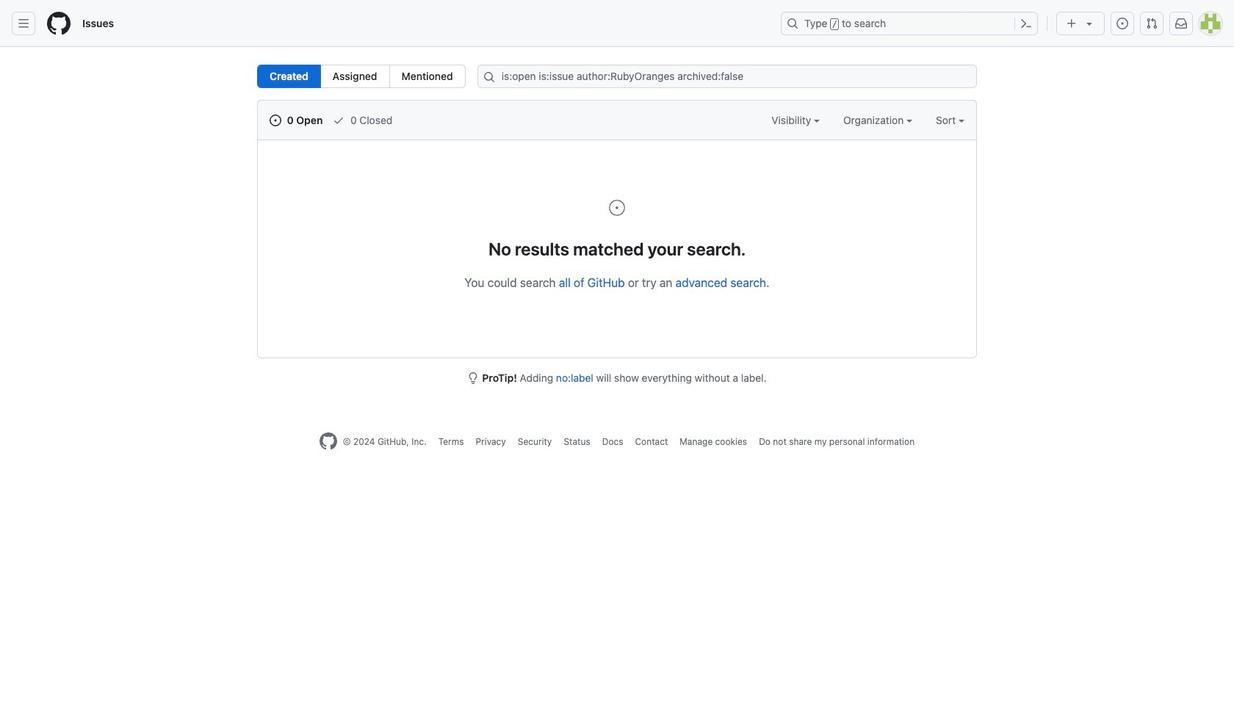 Task type: vqa. For each thing, say whether or not it's contained in the screenshot.
bottom Updated 2 days ago
no



Task type: describe. For each thing, give the bounding box(es) containing it.
check image
[[333, 115, 345, 126]]

light bulb image
[[468, 373, 479, 384]]

triangle down image
[[1084, 18, 1096, 29]]

issues element
[[257, 65, 466, 88]]

command palette image
[[1021, 18, 1033, 29]]



Task type: locate. For each thing, give the bounding box(es) containing it.
issue opened image left git pull request icon
[[1117, 18, 1129, 29]]

0 horizontal spatial issue opened image
[[270, 115, 281, 126]]

0 vertical spatial issue opened image
[[1117, 18, 1129, 29]]

1 vertical spatial issue opened image
[[270, 115, 281, 126]]

1 horizontal spatial homepage image
[[320, 433, 337, 450]]

issue opened image
[[1117, 18, 1129, 29], [270, 115, 281, 126]]

search image
[[483, 71, 495, 83]]

plus image
[[1066, 18, 1078, 29]]

1 horizontal spatial issue opened image
[[1117, 18, 1129, 29]]

0 vertical spatial homepage image
[[47, 12, 71, 35]]

0 horizontal spatial homepage image
[[47, 12, 71, 35]]

Search all issues text field
[[477, 65, 977, 88]]

issue opened image
[[608, 199, 626, 217]]

Issues search field
[[477, 65, 977, 88]]

1 vertical spatial homepage image
[[320, 433, 337, 450]]

homepage image
[[47, 12, 71, 35], [320, 433, 337, 450]]

git pull request image
[[1146, 18, 1158, 29]]

issue opened image left check icon
[[270, 115, 281, 126]]

notifications image
[[1176, 18, 1188, 29]]



